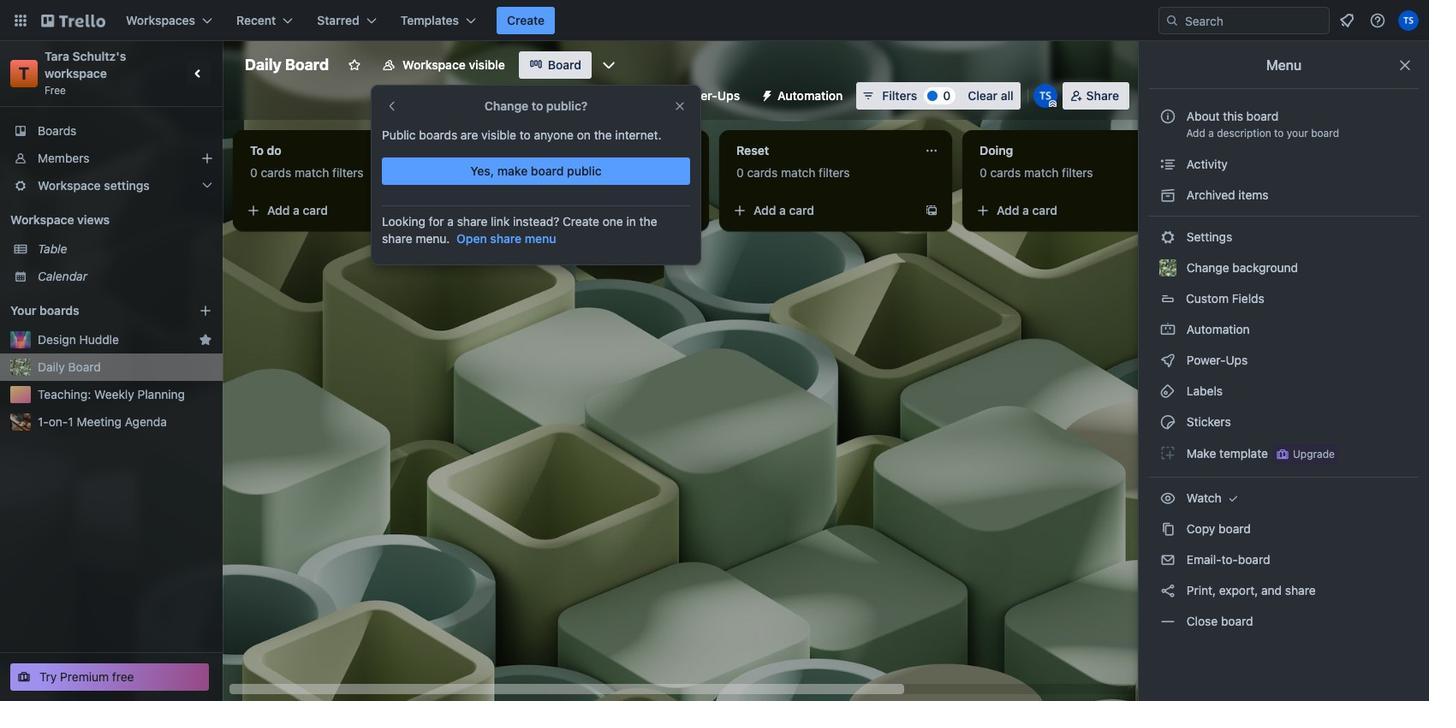 Task type: vqa. For each thing, say whether or not it's contained in the screenshot.
2nd 'to' from the right
no



Task type: describe. For each thing, give the bounding box(es) containing it.
sm image for email-to-board
[[1160, 552, 1177, 569]]

workspace for workspace settings
[[38, 178, 101, 193]]

1 horizontal spatial tara schultz (taraschultz7) image
[[1399, 10, 1419, 31]]

card for third add a card button
[[789, 203, 815, 218]]

board inside button
[[531, 164, 564, 178]]

Search field
[[1179, 8, 1329, 33]]

create inside looking for a share link instead? create one in the share menu.
[[563, 214, 600, 229]]

template
[[1220, 446, 1268, 461]]

add a card for third add a card button
[[754, 203, 815, 218]]

workspaces button
[[116, 7, 223, 34]]

email-to-board
[[1184, 552, 1271, 567]]

workspace visible
[[403, 57, 505, 72]]

1 horizontal spatial to
[[532, 98, 543, 113]]

filters
[[882, 88, 918, 103]]

your boards
[[10, 303, 79, 318]]

a inside looking for a share link instead? create one in the share menu.
[[447, 214, 454, 229]]

0 notifications image
[[1337, 10, 1358, 31]]

print, export, and share
[[1184, 583, 1316, 598]]

1-
[[38, 415, 49, 429]]

4 add a card button from the left
[[970, 197, 1161, 224]]

daily inside board name text box
[[245, 56, 282, 74]]

primary element
[[0, 0, 1429, 41]]

members link
[[0, 145, 223, 172]]

meeting
[[77, 415, 122, 429]]

2 add a card button from the left
[[483, 197, 675, 224]]

boards for your
[[39, 303, 79, 318]]

table
[[38, 242, 67, 256]]

workspace visible button
[[372, 51, 515, 79]]

looking for a share link instead? create one in the share menu.
[[382, 214, 657, 246]]

board right "your"
[[1311, 127, 1340, 140]]

custom
[[1186, 291, 1229, 306]]

and
[[1262, 583, 1282, 598]]

board inside daily board link
[[68, 360, 101, 374]]

copy board
[[1184, 522, 1251, 536]]

design huddle link
[[38, 331, 192, 349]]

try premium free button
[[10, 664, 209, 691]]

power-ups link
[[1149, 347, 1419, 374]]

1 match from the left
[[295, 165, 329, 180]]

share right and
[[1286, 583, 1316, 598]]

visible inside workspace visible button
[[469, 57, 505, 72]]

power-ups button
[[643, 82, 750, 110]]

filters inside doing 0 cards match filters
[[1062, 165, 1093, 180]]

print,
[[1187, 583, 1216, 598]]

about
[[1187, 109, 1220, 123]]

t link
[[10, 60, 38, 87]]

Reset text field
[[726, 137, 915, 164]]

share up open
[[457, 214, 488, 229]]

2 match from the left
[[538, 165, 572, 180]]

labels
[[1184, 384, 1223, 398]]

1 vertical spatial visible
[[481, 128, 516, 142]]

1 vertical spatial daily board
[[38, 360, 101, 374]]

to do
[[250, 143, 282, 158]]

looking
[[382, 214, 426, 229]]

card for fourth add a card button from the left
[[1033, 203, 1058, 218]]

workspace views
[[10, 212, 110, 227]]

add down doing 0 cards match filters
[[997, 203, 1020, 218]]

add board image
[[199, 304, 212, 318]]

a inside about this board add a description to your board
[[1209, 127, 1214, 140]]

sm image for make template
[[1160, 445, 1177, 462]]

copy board link
[[1149, 516, 1419, 543]]

customize views image
[[600, 57, 618, 74]]

board up print, export, and share
[[1238, 552, 1271, 567]]

workspaces
[[126, 13, 195, 27]]

this member is an admin of this board. image
[[1049, 100, 1057, 108]]

add a card for second add a card button from the left
[[510, 203, 571, 218]]

clear
[[968, 88, 998, 103]]

all
[[1001, 88, 1014, 103]]

free
[[45, 84, 66, 97]]

power-ups inside power-ups link
[[1184, 353, 1251, 367]]

create from template… image for reset
[[925, 204, 939, 218]]

2 0 cards match filters from the left
[[493, 165, 607, 180]]

views
[[77, 212, 110, 227]]

items
[[1239, 188, 1269, 202]]

templates
[[401, 13, 459, 27]]

a for third add a card button
[[780, 203, 786, 218]]

card for 1st add a card button from the left
[[303, 203, 328, 218]]

2 filters from the left
[[576, 165, 607, 180]]

export,
[[1219, 583, 1258, 598]]

share down looking
[[382, 231, 413, 246]]

close board
[[1184, 614, 1254, 629]]

workspace settings
[[38, 178, 150, 193]]

email-
[[1187, 552, 1222, 567]]

board up to-
[[1219, 522, 1251, 536]]

planning
[[137, 387, 185, 402]]

watching
[[575, 88, 629, 103]]

menu.
[[416, 231, 450, 246]]

workspace for workspace views
[[10, 212, 74, 227]]

0 for 1st add a card button from the left
[[250, 165, 258, 180]]

menu
[[1267, 57, 1302, 73]]

upgrade button
[[1273, 445, 1339, 465]]

archived
[[1187, 188, 1236, 202]]

sm image for copy board
[[1160, 521, 1177, 538]]

link
[[491, 214, 510, 229]]

anyone
[[534, 128, 574, 142]]

design
[[38, 332, 76, 347]]

0 for second add a card button from the left
[[493, 165, 501, 180]]

power- inside button
[[677, 88, 718, 103]]

ups inside button
[[718, 88, 740, 103]]

email-to-board link
[[1149, 546, 1419, 574]]

add down reset
[[754, 203, 776, 218]]

share inside button
[[490, 231, 522, 246]]

0 cards match filters for reset
[[737, 165, 850, 180]]

make
[[1187, 446, 1217, 461]]

open
[[457, 231, 487, 246]]

schultz's
[[72, 49, 126, 63]]

your
[[10, 303, 36, 318]]

on
[[577, 128, 591, 142]]

weekly
[[94, 387, 134, 402]]

automation inside button
[[778, 88, 843, 103]]

starred
[[317, 13, 359, 27]]

sm image for print, export, and share
[[1160, 582, 1177, 600]]

Doing text field
[[970, 137, 1158, 164]]

sm image inside automation button
[[754, 82, 778, 106]]

share button
[[1063, 82, 1130, 110]]

public
[[382, 128, 416, 142]]

to inside about this board add a description to your board
[[1275, 127, 1284, 140]]

doing
[[980, 143, 1014, 158]]

sm image for labels
[[1160, 383, 1177, 400]]

0 horizontal spatial tara schultz (taraschultz7) image
[[1034, 84, 1058, 108]]

print, export, and share link
[[1149, 577, 1419, 605]]

description
[[1217, 127, 1272, 140]]

daily board inside board name text box
[[245, 56, 329, 74]]

star or unstar board image
[[348, 58, 362, 72]]

add a card for 1st add a card button from the left
[[267, 203, 328, 218]]

open information menu image
[[1370, 12, 1387, 29]]

add inside about this board add a description to your board
[[1187, 127, 1206, 140]]

board down export,
[[1221, 614, 1254, 629]]

0 horizontal spatial the
[[594, 128, 612, 142]]

table link
[[38, 241, 212, 258]]

a for second add a card button from the left
[[536, 203, 543, 218]]

public boards are visible to anyone on the internet.
[[382, 128, 662, 142]]

design huddle
[[38, 332, 119, 347]]

teaching: weekly planning link
[[38, 386, 212, 403]]

add down "do"
[[267, 203, 290, 218]]

custom fields
[[1186, 291, 1265, 306]]

your boards with 4 items element
[[10, 301, 173, 321]]

boards link
[[0, 117, 223, 145]]

starred button
[[307, 7, 387, 34]]

1 cards from the left
[[261, 165, 291, 180]]

stickers
[[1184, 415, 1231, 429]]

tara schultz's workspace free
[[45, 49, 129, 97]]

tara schultz's workspace link
[[45, 49, 129, 81]]

clear all button
[[961, 82, 1021, 110]]

workspace settings button
[[0, 172, 223, 200]]



Task type: locate. For each thing, give the bounding box(es) containing it.
calendar
[[38, 269, 87, 283]]

to left anyone
[[520, 128, 531, 142]]

the right in
[[640, 214, 657, 229]]

huddle
[[79, 332, 119, 347]]

yes,
[[471, 164, 494, 178]]

ups right close popover image
[[718, 88, 740, 103]]

add a card
[[267, 203, 328, 218], [510, 203, 571, 218], [754, 203, 815, 218], [997, 203, 1058, 218]]

1 vertical spatial automation
[[1184, 322, 1250, 337]]

try
[[39, 670, 57, 684]]

sm image inside settings link
[[1160, 229, 1177, 246]]

1 add a card from the left
[[267, 203, 328, 218]]

free
[[112, 670, 134, 684]]

0 cards match filters for to do
[[250, 165, 364, 180]]

sm image inside automation link
[[1160, 321, 1177, 338]]

0 vertical spatial the
[[594, 128, 612, 142]]

automation down custom fields
[[1184, 322, 1250, 337]]

daily board down recent popup button
[[245, 56, 329, 74]]

teaching:
[[38, 387, 91, 402]]

archived items link
[[1149, 182, 1419, 209]]

do
[[267, 143, 282, 158]]

2 horizontal spatial to
[[1275, 127, 1284, 140]]

tara schultz (taraschultz7) image right open information menu image
[[1399, 10, 1419, 31]]

automation button
[[754, 82, 853, 110]]

change for change to public?
[[485, 98, 529, 113]]

board inside board link
[[548, 57, 582, 72]]

settings
[[1184, 230, 1233, 244]]

card down reset text box
[[789, 203, 815, 218]]

0 cards match filters down reset text box
[[737, 165, 850, 180]]

1 horizontal spatial power-ups
[[1184, 353, 1251, 367]]

0 horizontal spatial power-ups
[[677, 88, 740, 103]]

4 match from the left
[[1024, 165, 1059, 180]]

3 match from the left
[[781, 165, 816, 180]]

return to previous screen image
[[385, 99, 399, 113]]

the inside looking for a share link instead? create one in the share menu.
[[640, 214, 657, 229]]

0 horizontal spatial ups
[[718, 88, 740, 103]]

cards down doing
[[990, 165, 1021, 180]]

add a card button down doing 0 cards match filters
[[970, 197, 1161, 224]]

2 sm image from the top
[[1160, 229, 1177, 246]]

close board link
[[1149, 608, 1419, 636]]

filters down doing text box
[[1062, 165, 1093, 180]]

0 horizontal spatial boards
[[39, 303, 79, 318]]

daily board link
[[38, 359, 212, 376]]

sm image
[[754, 82, 778, 106], [1160, 156, 1177, 173], [1160, 321, 1177, 338], [1160, 414, 1177, 431], [1160, 445, 1177, 462], [1225, 490, 1242, 507]]

match down 'to do' 'text field' on the top
[[295, 165, 329, 180]]

boards left are
[[419, 128, 457, 142]]

6 sm image from the top
[[1160, 521, 1177, 538]]

0 vertical spatial boards
[[419, 128, 457, 142]]

recent
[[236, 13, 276, 27]]

create from template… image
[[682, 204, 695, 218]]

1 horizontal spatial 0 cards match filters
[[493, 165, 607, 180]]

change background link
[[1149, 254, 1419, 282]]

3 card from the left
[[789, 203, 815, 218]]

the right "on" at the top of page
[[594, 128, 612, 142]]

1 horizontal spatial create
[[563, 214, 600, 229]]

1 vertical spatial change
[[1187, 260, 1230, 275]]

0 horizontal spatial power-
[[677, 88, 718, 103]]

match down doing text box
[[1024, 165, 1059, 180]]

0 vertical spatial tara schultz (taraschultz7) image
[[1399, 10, 1419, 31]]

0 left clear
[[943, 88, 951, 103]]

settings
[[104, 178, 150, 193]]

board link
[[519, 51, 592, 79]]

ups down automation link
[[1226, 353, 1248, 367]]

0 for third add a card button
[[737, 165, 744, 180]]

2 create from template… image from the left
[[925, 204, 939, 218]]

recent button
[[226, 7, 303, 34]]

To do text field
[[240, 137, 428, 164]]

0 horizontal spatial to
[[520, 128, 531, 142]]

add right the link
[[510, 203, 533, 218]]

workspace down the templates popup button
[[403, 57, 466, 72]]

create up board link
[[507, 13, 545, 27]]

filters down reset text box
[[819, 165, 850, 180]]

0 horizontal spatial change
[[485, 98, 529, 113]]

2 cards from the left
[[504, 165, 535, 180]]

menu
[[525, 231, 556, 246]]

3 filters from the left
[[819, 165, 850, 180]]

add
[[1187, 127, 1206, 140], [267, 203, 290, 218], [510, 203, 533, 218], [754, 203, 776, 218], [997, 203, 1020, 218]]

starred icon image
[[199, 333, 212, 347]]

sm image for activity
[[1160, 156, 1177, 173]]

automation link
[[1149, 316, 1419, 343]]

t
[[19, 63, 29, 83]]

1 card from the left
[[303, 203, 328, 218]]

match inside doing 0 cards match filters
[[1024, 165, 1059, 180]]

a down doing 0 cards match filters
[[1023, 203, 1029, 218]]

0 inside doing 0 cards match filters
[[980, 165, 987, 180]]

4 filters from the left
[[1062, 165, 1093, 180]]

power- down primary element
[[677, 88, 718, 103]]

3 sm image from the top
[[1160, 352, 1177, 369]]

create inside create button
[[507, 13, 545, 27]]

board up public? on the left top of the page
[[548, 57, 582, 72]]

calendar link
[[38, 268, 212, 285]]

2 horizontal spatial board
[[548, 57, 582, 72]]

add a card button down public
[[483, 197, 675, 224]]

0 vertical spatial ups
[[718, 88, 740, 103]]

to left public? on the left top of the page
[[532, 98, 543, 113]]

cards down "do"
[[261, 165, 291, 180]]

filters down 'to do' 'text field' on the top
[[332, 165, 364, 180]]

0 vertical spatial daily board
[[245, 56, 329, 74]]

1 vertical spatial power-ups
[[1184, 353, 1251, 367]]

2 horizontal spatial 0 cards match filters
[[737, 165, 850, 180]]

daily down design
[[38, 360, 65, 374]]

try premium free
[[39, 670, 134, 684]]

add a card button down 'to do' 'text field' on the top
[[240, 197, 432, 224]]

Board name text field
[[236, 51, 338, 79]]

ups
[[718, 88, 740, 103], [1226, 353, 1248, 367]]

3 0 cards match filters from the left
[[737, 165, 850, 180]]

power- up labels
[[1187, 353, 1226, 367]]

sm image inside watch link
[[1160, 490, 1177, 507]]

tara schultz (taraschultz7) image right all
[[1034, 84, 1058, 108]]

board right make
[[531, 164, 564, 178]]

sm image for settings
[[1160, 229, 1177, 246]]

stickers link
[[1149, 409, 1419, 436]]

make
[[497, 164, 528, 178]]

back to home image
[[41, 7, 105, 34]]

cards down reset
[[747, 165, 778, 180]]

premium
[[60, 670, 109, 684]]

yes, make board public button
[[382, 158, 690, 185]]

yes, make board public
[[471, 164, 602, 178]]

tara schultz (taraschultz7) image
[[1399, 10, 1419, 31], [1034, 84, 1058, 108]]

upgrade
[[1293, 448, 1335, 461]]

1 vertical spatial ups
[[1226, 353, 1248, 367]]

0 horizontal spatial automation
[[778, 88, 843, 103]]

a right for
[[447, 214, 454, 229]]

0 horizontal spatial create
[[507, 13, 545, 27]]

templates button
[[390, 7, 487, 34]]

a up menu
[[536, 203, 543, 218]]

1 add a card button from the left
[[240, 197, 432, 224]]

3 add a card from the left
[[754, 203, 815, 218]]

5 sm image from the top
[[1160, 490, 1177, 507]]

watching button
[[544, 82, 639, 110]]

0
[[943, 88, 951, 103], [250, 165, 258, 180], [493, 165, 501, 180], [737, 165, 744, 180], [980, 165, 987, 180]]

change for change background
[[1187, 260, 1230, 275]]

0 vertical spatial change
[[485, 98, 529, 113]]

1 horizontal spatial change
[[1187, 260, 1230, 275]]

to left "your"
[[1275, 127, 1284, 140]]

watch
[[1184, 491, 1225, 505]]

close popover image
[[673, 99, 687, 113]]

sm image inside print, export, and share link
[[1160, 582, 1177, 600]]

1 horizontal spatial create from template… image
[[925, 204, 939, 218]]

2 card from the left
[[546, 203, 571, 218]]

workspace inside popup button
[[38, 178, 101, 193]]

boards for public
[[419, 128, 457, 142]]

1 vertical spatial the
[[640, 214, 657, 229]]

board down design huddle
[[68, 360, 101, 374]]

1 sm image from the top
[[1160, 187, 1177, 204]]

add a card down doing 0 cards match filters
[[997, 203, 1058, 218]]

a down about
[[1209, 127, 1214, 140]]

watch link
[[1149, 485, 1419, 512]]

card down doing 0 cards match filters
[[1033, 203, 1058, 218]]

workspace navigation collapse icon image
[[187, 62, 211, 86]]

create from template… image for to do
[[439, 204, 452, 218]]

0 vertical spatial automation
[[778, 88, 843, 103]]

to
[[532, 98, 543, 113], [1275, 127, 1284, 140], [520, 128, 531, 142]]

power-ups up labels
[[1184, 353, 1251, 367]]

sm image inside email-to-board link
[[1160, 552, 1177, 569]]

add a card down reset
[[754, 203, 815, 218]]

1-on-1 meeting agenda
[[38, 415, 167, 429]]

1-on-1 meeting agenda link
[[38, 414, 212, 431]]

power-ups
[[677, 88, 740, 103], [1184, 353, 1251, 367]]

1 horizontal spatial daily board
[[245, 56, 329, 74]]

0 vertical spatial visible
[[469, 57, 505, 72]]

sm image inside close board link
[[1160, 613, 1177, 630]]

board left star or unstar board image
[[285, 56, 329, 74]]

the
[[594, 128, 612, 142], [640, 214, 657, 229]]

0 vertical spatial power-ups
[[677, 88, 740, 103]]

change up public boards are visible to anyone on the internet.
[[485, 98, 529, 113]]

card
[[303, 203, 328, 218], [546, 203, 571, 218], [789, 203, 815, 218], [1033, 203, 1058, 218]]

0 cards match filters down 'to do' 'text field' on the top
[[250, 165, 364, 180]]

2 add a card from the left
[[510, 203, 571, 218]]

a down reset text box
[[780, 203, 786, 218]]

0 horizontal spatial board
[[68, 360, 101, 374]]

0 horizontal spatial daily board
[[38, 360, 101, 374]]

change down settings
[[1187, 260, 1230, 275]]

sm image for power-ups
[[1160, 352, 1177, 369]]

sm image inside activity link
[[1160, 156, 1177, 173]]

sm image inside power-ups link
[[1160, 352, 1177, 369]]

1 horizontal spatial the
[[640, 214, 657, 229]]

sm image inside copy board link
[[1160, 521, 1177, 538]]

8 sm image from the top
[[1160, 582, 1177, 600]]

0 down doing
[[980, 165, 987, 180]]

4 sm image from the top
[[1160, 383, 1177, 400]]

change background
[[1184, 260, 1299, 275]]

card down 'to do' 'text field' on the top
[[303, 203, 328, 218]]

workspace inside button
[[403, 57, 466, 72]]

background
[[1233, 260, 1299, 275]]

1 horizontal spatial power-
[[1187, 353, 1226, 367]]

automation up reset text box
[[778, 88, 843, 103]]

share down the link
[[490, 231, 522, 246]]

4 card from the left
[[1033, 203, 1058, 218]]

make template
[[1184, 446, 1268, 461]]

for
[[429, 214, 444, 229]]

0 horizontal spatial create from template… image
[[439, 204, 452, 218]]

sm image for watch
[[1160, 490, 1177, 507]]

teaching: weekly planning
[[38, 387, 185, 402]]

power-
[[677, 88, 718, 103], [1187, 353, 1226, 367]]

add a card down "do"
[[267, 203, 328, 218]]

boards up design
[[39, 303, 79, 318]]

add a card button down reset text box
[[726, 197, 918, 224]]

sm image for archived items
[[1160, 187, 1177, 204]]

public
[[567, 164, 602, 178]]

power-ups up reset
[[677, 88, 740, 103]]

card up menu
[[546, 203, 571, 218]]

daily
[[245, 56, 282, 74], [38, 360, 65, 374]]

a for fourth add a card button from the left
[[1023, 203, 1029, 218]]

daily down recent popup button
[[245, 56, 282, 74]]

cards right yes,
[[504, 165, 535, 180]]

1 horizontal spatial boards
[[419, 128, 457, 142]]

open share menu button
[[457, 230, 556, 248]]

1 create from template… image from the left
[[439, 204, 452, 218]]

workspace up table
[[10, 212, 74, 227]]

0 vertical spatial daily
[[245, 56, 282, 74]]

1 vertical spatial tara schultz (taraschultz7) image
[[1034, 84, 1058, 108]]

reset
[[737, 143, 769, 158]]

one
[[603, 214, 623, 229]]

change to public?
[[485, 98, 588, 113]]

1 horizontal spatial ups
[[1226, 353, 1248, 367]]

1 filters from the left
[[332, 165, 364, 180]]

1 0 cards match filters from the left
[[250, 165, 364, 180]]

board inside board name text box
[[285, 56, 329, 74]]

board up description
[[1247, 109, 1279, 123]]

boards
[[38, 123, 77, 138]]

match down reset text box
[[781, 165, 816, 180]]

0 cards match filters
[[250, 165, 364, 180], [493, 165, 607, 180], [737, 165, 850, 180]]

match down anyone
[[538, 165, 572, 180]]

1 vertical spatial daily
[[38, 360, 65, 374]]

boards inside your boards with 4 items element
[[39, 303, 79, 318]]

0 down reset
[[737, 165, 744, 180]]

0 down to
[[250, 165, 258, 180]]

1 vertical spatial workspace
[[38, 178, 101, 193]]

add a card up menu
[[510, 203, 571, 218]]

4 cards from the left
[[990, 165, 1021, 180]]

3 cards from the left
[[747, 165, 778, 180]]

0 horizontal spatial daily
[[38, 360, 65, 374]]

7 sm image from the top
[[1160, 552, 1177, 569]]

1 vertical spatial power-
[[1187, 353, 1226, 367]]

power-ups inside power-ups button
[[677, 88, 740, 103]]

tara
[[45, 49, 69, 63]]

create from template… image
[[439, 204, 452, 218], [925, 204, 939, 218]]

0 cards match filters down anyone
[[493, 165, 607, 180]]

internet.
[[615, 128, 662, 142]]

9 sm image from the top
[[1160, 613, 1177, 630]]

to-
[[1222, 552, 1238, 567]]

create button
[[497, 7, 555, 34]]

visible down create button at the top
[[469, 57, 505, 72]]

sm image inside watch link
[[1225, 490, 1242, 507]]

0 vertical spatial create
[[507, 13, 545, 27]]

sm image for stickers
[[1160, 414, 1177, 431]]

1 horizontal spatial board
[[285, 56, 329, 74]]

1 vertical spatial boards
[[39, 303, 79, 318]]

add down about
[[1187, 127, 1206, 140]]

0 horizontal spatial 0 cards match filters
[[250, 165, 364, 180]]

settings link
[[1149, 224, 1419, 251]]

filters
[[332, 165, 364, 180], [576, 165, 607, 180], [819, 165, 850, 180], [1062, 165, 1093, 180]]

3 add a card button from the left
[[726, 197, 918, 224]]

0 vertical spatial power-
[[677, 88, 718, 103]]

add a card for fourth add a card button from the left
[[997, 203, 1058, 218]]

1 horizontal spatial automation
[[1184, 322, 1250, 337]]

sm image inside labels link
[[1160, 383, 1177, 400]]

close
[[1187, 614, 1218, 629]]

2 vertical spatial workspace
[[10, 212, 74, 227]]

daily board up teaching: on the left
[[38, 360, 101, 374]]

sm image
[[1160, 187, 1177, 204], [1160, 229, 1177, 246], [1160, 352, 1177, 369], [1160, 383, 1177, 400], [1160, 490, 1177, 507], [1160, 521, 1177, 538], [1160, 552, 1177, 569], [1160, 582, 1177, 600], [1160, 613, 1177, 630]]

clear all
[[968, 88, 1014, 103]]

visible
[[469, 57, 505, 72], [481, 128, 516, 142]]

sm image for automation
[[1160, 321, 1177, 338]]

a down 'to do' 'text field' on the top
[[293, 203, 300, 218]]

search image
[[1166, 14, 1179, 27]]

1
[[68, 415, 73, 429]]

workspace for workspace visible
[[403, 57, 466, 72]]

instead?
[[513, 214, 560, 229]]

daily board
[[245, 56, 329, 74], [38, 360, 101, 374]]

create left one at the top of the page
[[563, 214, 600, 229]]

match
[[295, 165, 329, 180], [538, 165, 572, 180], [781, 165, 816, 180], [1024, 165, 1059, 180]]

fields
[[1232, 291, 1265, 306]]

change
[[485, 98, 529, 113], [1187, 260, 1230, 275]]

card for second add a card button from the left
[[546, 203, 571, 218]]

sm image for close board
[[1160, 613, 1177, 630]]

cards inside doing 0 cards match filters
[[990, 165, 1021, 180]]

1 vertical spatial create
[[563, 214, 600, 229]]

0 down public boards are visible to anyone on the internet.
[[493, 165, 501, 180]]

a for 1st add a card button from the left
[[293, 203, 300, 218]]

1 horizontal spatial daily
[[245, 56, 282, 74]]

workspace down members
[[38, 178, 101, 193]]

0 vertical spatial workspace
[[403, 57, 466, 72]]

sm image inside archived items link
[[1160, 187, 1177, 204]]

filters down "on" at the top of page
[[576, 165, 607, 180]]

4 add a card from the left
[[997, 203, 1058, 218]]

sm image inside stickers link
[[1160, 414, 1177, 431]]

visible right are
[[481, 128, 516, 142]]



